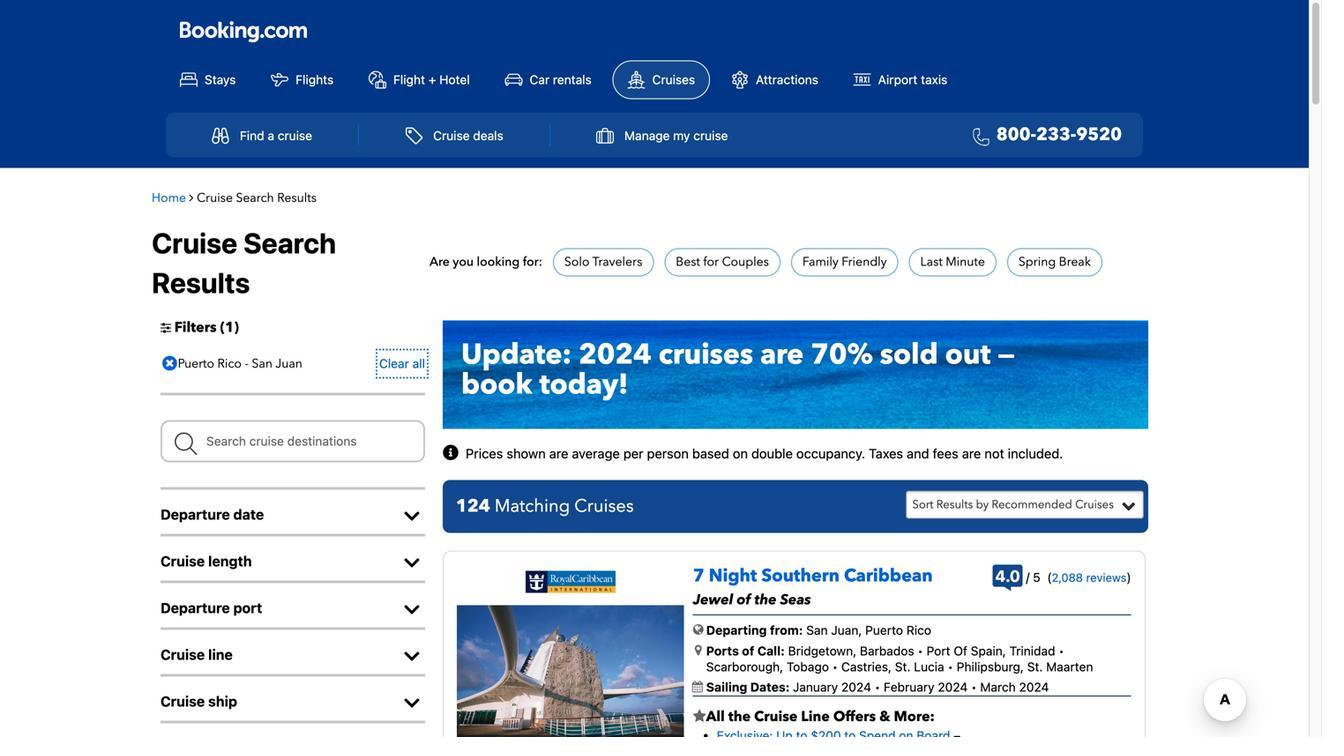 Task type: locate. For each thing, give the bounding box(es) containing it.
0 horizontal spatial puerto
[[178, 355, 214, 372]]

( right 'filters'
[[220, 318, 225, 337]]

2 vertical spatial results
[[937, 497, 974, 513]]

cruise inside the cruise search results
[[152, 227, 238, 260]]

juan
[[276, 355, 303, 372]]

of
[[737, 591, 751, 610], [742, 644, 755, 659]]

cruise length
[[161, 553, 252, 570]]

1 vertical spatial (
[[1048, 570, 1052, 585]]

cruises down average
[[575, 494, 634, 519]]

cruise
[[433, 128, 470, 143], [197, 190, 233, 207], [152, 227, 238, 260], [161, 553, 205, 570], [161, 647, 205, 663], [161, 693, 205, 710], [755, 708, 798, 727]]

1 chevron down image from the top
[[399, 508, 425, 525]]

chevron down image for cruise length
[[399, 554, 425, 572]]

1 horizontal spatial st.
[[1028, 660, 1043, 675]]

are left "70%"
[[761, 336, 804, 374]]

cruise right "angle right" image
[[197, 190, 233, 207]]

info label image
[[443, 445, 462, 463]]

sailing
[[707, 681, 748, 695]]

) right 2,088
[[1127, 570, 1132, 585]]

results up 'filters'
[[152, 266, 250, 300]]

0 vertical spatial the
[[755, 591, 777, 610]]

1 departure from the top
[[161, 506, 230, 523]]

sold
[[880, 336, 939, 374]]

None field
[[161, 420, 425, 463]]

ports
[[707, 644, 739, 659]]

home
[[152, 190, 186, 207]]

2024 inside update: 2024 cruises are 70% sold out — book today!
[[579, 336, 652, 374]]

0 horizontal spatial st.
[[895, 660, 911, 675]]

1 vertical spatial the
[[729, 708, 751, 727]]

•
[[918, 644, 924, 659], [1059, 644, 1065, 659], [833, 660, 838, 675], [948, 660, 954, 675], [875, 681, 881, 695], [972, 681, 977, 695]]

2 vertical spatial chevron down image
[[399, 695, 425, 712]]

—
[[998, 336, 1015, 374]]

puerto down 'filters'
[[178, 355, 214, 372]]

castries,
[[842, 660, 892, 675]]

more:
[[894, 708, 935, 727]]

0 horizontal spatial (
[[220, 318, 225, 337]]

1 vertical spatial chevron down image
[[399, 554, 425, 572]]

0 horizontal spatial cruises
[[575, 494, 634, 519]]

are you looking for:
[[430, 254, 543, 271]]

1 horizontal spatial san
[[807, 624, 828, 638]]

0 horizontal spatial are
[[550, 446, 569, 461]]

cruise down "angle right" image
[[152, 227, 238, 260]]

departure for departure port
[[161, 600, 230, 617]]

last minute link
[[921, 254, 986, 271]]

are
[[430, 254, 450, 271]]

hotel
[[440, 72, 470, 87]]

2 horizontal spatial are
[[962, 446, 982, 461]]

are right shown
[[550, 446, 569, 461]]

san up bridgetown,
[[807, 624, 828, 638]]

results
[[277, 190, 317, 207], [152, 266, 250, 300], [937, 497, 974, 513]]

results left by
[[937, 497, 974, 513]]

1 vertical spatial )
[[1127, 570, 1132, 585]]

home link
[[152, 190, 186, 207]]

2 st. from the left
[[1028, 660, 1043, 675]]

cruise left deals
[[433, 128, 470, 143]]

search
[[236, 190, 274, 207], [244, 227, 336, 260]]

double
[[752, 446, 793, 461]]

0 vertical spatial rico
[[218, 355, 242, 372]]

san right the -
[[252, 355, 273, 372]]

puerto
[[178, 355, 214, 372], [866, 624, 904, 638]]

filters ( 1 )
[[175, 318, 239, 337]]

1 horizontal spatial (
[[1048, 570, 1052, 585]]

1 horizontal spatial )
[[1127, 570, 1132, 585]]

search inside the cruise search results
[[244, 227, 336, 260]]

1 vertical spatial puerto
[[866, 624, 904, 638]]

0 vertical spatial chevron down image
[[399, 601, 425, 619]]

0 vertical spatial departure
[[161, 506, 230, 523]]

rico left the -
[[218, 355, 242, 372]]

1 vertical spatial departure
[[161, 600, 230, 617]]

cruise search results up 1
[[152, 227, 336, 300]]

last
[[921, 254, 943, 271]]

cruise search results down 'find'
[[197, 190, 317, 207]]

occupancy.
[[797, 446, 866, 461]]

of up scarborough,
[[742, 644, 755, 659]]

cruise down dates:
[[755, 708, 798, 727]]

7
[[693, 564, 705, 588]]

2 departure from the top
[[161, 600, 230, 617]]

cruises up manage my cruise
[[653, 72, 696, 87]]

0 horizontal spatial the
[[729, 708, 751, 727]]

results down the find a cruise
[[277, 190, 317, 207]]

car
[[530, 72, 550, 87]]

cruise right my
[[694, 128, 728, 143]]

included.
[[1008, 446, 1064, 461]]

0 horizontal spatial )
[[234, 318, 239, 337]]

calendar image
[[693, 682, 703, 693]]

1 vertical spatial rico
[[907, 624, 932, 638]]

booking.com home image
[[180, 20, 307, 44]]

1 horizontal spatial results
[[277, 190, 317, 207]]

0 vertical spatial results
[[277, 190, 317, 207]]

departure up cruise line
[[161, 600, 230, 617]]

minute
[[946, 254, 986, 271]]

the right all
[[729, 708, 751, 727]]

• down port
[[948, 660, 954, 675]]

0 vertical spatial chevron down image
[[399, 508, 425, 525]]

break
[[1060, 254, 1092, 271]]

1 horizontal spatial puerto
[[866, 624, 904, 638]]

prices shown are average per person based on double occupancy. taxes and fees are not included.
[[466, 446, 1064, 461]]

last minute
[[921, 254, 986, 271]]

chevron down image
[[399, 601, 425, 619], [399, 648, 425, 666], [399, 695, 425, 712]]

rico up port
[[907, 624, 932, 638]]

1 vertical spatial search
[[244, 227, 336, 260]]

0 vertical spatial of
[[737, 591, 751, 610]]

and
[[907, 446, 930, 461]]

cruise for find a cruise
[[278, 128, 312, 143]]

1 vertical spatial results
[[152, 266, 250, 300]]

a
[[268, 128, 274, 143]]

sliders image
[[161, 322, 171, 334]]

cruise
[[278, 128, 312, 143], [694, 128, 728, 143]]

1 cruise from the left
[[278, 128, 312, 143]]

800-
[[997, 123, 1037, 147]]

map marker image
[[695, 644, 702, 657]]

1 st. from the left
[[895, 660, 911, 675]]

233-
[[1037, 123, 1077, 147]]

3 chevron down image from the top
[[399, 695, 425, 712]]

scarborough,
[[707, 660, 784, 675]]

st. up february
[[895, 660, 911, 675]]

0 vertical spatial san
[[252, 355, 273, 372]]

cruise inside dropdown button
[[694, 128, 728, 143]]

ship
[[208, 693, 237, 710]]

0 vertical spatial (
[[220, 318, 225, 337]]

1 horizontal spatial are
[[761, 336, 804, 374]]

( right the 5
[[1048, 570, 1052, 585]]

caribbean
[[845, 564, 933, 588]]

2 cruise from the left
[[694, 128, 728, 143]]

departure
[[161, 506, 230, 523], [161, 600, 230, 617]]

2024
[[579, 336, 652, 374], [842, 681, 872, 695], [938, 681, 968, 695], [1020, 681, 1050, 695]]

chevron down image
[[399, 508, 425, 525], [399, 554, 425, 572]]

• left the march
[[972, 681, 977, 695]]

san
[[252, 355, 273, 372], [807, 624, 828, 638]]

2 horizontal spatial results
[[937, 497, 974, 513]]

taxes
[[869, 446, 904, 461]]

st. down the trinidad
[[1028, 660, 1043, 675]]

update: 2024 cruises are 70% sold out — book today!
[[462, 336, 1015, 404]]

1 horizontal spatial cruise
[[694, 128, 728, 143]]

all the cruise line offers & more:
[[706, 708, 935, 727]]

flights
[[296, 72, 334, 87]]

) up puerto rico - san juan
[[234, 318, 239, 337]]

rico inside puerto rico - san juan link
[[218, 355, 242, 372]]

1 horizontal spatial the
[[755, 591, 777, 610]]

0 horizontal spatial results
[[152, 266, 250, 300]]

cruise left the length
[[161, 553, 205, 570]]

0 vertical spatial )
[[234, 318, 239, 337]]

prices
[[466, 446, 503, 461]]

2 chevron down image from the top
[[399, 554, 425, 572]]

2 chevron down image from the top
[[399, 648, 425, 666]]

travelers
[[593, 254, 643, 271]]

update: 2024 cruises are 70% sold out — book today! main content
[[143, 177, 1167, 738]]

prices shown are average per person based on double occupancy. taxes and fees are not included. element
[[466, 446, 1064, 461]]

are left the "not"
[[962, 446, 982, 461]]

southern
[[762, 564, 840, 588]]

are
[[761, 336, 804, 374], [550, 446, 569, 461], [962, 446, 982, 461]]

of
[[954, 644, 968, 659]]

cruises right 'recommended'
[[1076, 497, 1114, 513]]

0 horizontal spatial cruise
[[278, 128, 312, 143]]

airport taxis
[[879, 72, 948, 87]]

1 vertical spatial chevron down image
[[399, 648, 425, 666]]

• down castries, on the right of the page
[[875, 681, 881, 695]]

departure up cruise length
[[161, 506, 230, 523]]

maarten
[[1047, 660, 1094, 675]]

travel menu navigation
[[166, 113, 1144, 158]]

puerto up barbados
[[866, 624, 904, 638]]

of down night
[[737, 591, 751, 610]]

friendly
[[842, 254, 887, 271]]

departure port
[[161, 600, 262, 617]]

0 horizontal spatial rico
[[218, 355, 242, 372]]

2 horizontal spatial cruises
[[1076, 497, 1114, 513]]

none field inside update: 2024 cruises are 70% sold out — book today! main content
[[161, 420, 425, 463]]

clear all link
[[379, 352, 425, 375]]

best
[[676, 254, 701, 271]]

chevron down image for cruise line
[[399, 648, 425, 666]]

january
[[793, 681, 838, 695]]

5
[[1034, 570, 1041, 585]]

dates:
[[751, 681, 790, 695]]

sailing dates:
[[707, 681, 793, 695]]

the left "seas"
[[755, 591, 777, 610]]

chevron down image for departure date
[[399, 508, 425, 525]]

cruises
[[653, 72, 696, 87], [575, 494, 634, 519], [1076, 497, 1114, 513]]

0 horizontal spatial san
[[252, 355, 273, 372]]

1 chevron down image from the top
[[399, 601, 425, 619]]

cruise right a
[[278, 128, 312, 143]]

• down bridgetown,
[[833, 660, 838, 675]]



Task type: vqa. For each thing, say whether or not it's contained in the screenshot.
1st expand image from the right
no



Task type: describe. For each thing, give the bounding box(es) containing it.
from:
[[770, 624, 803, 638]]

departure date
[[161, 506, 264, 523]]

departing from: san juan, puerto rico
[[707, 624, 932, 638]]

royal caribbean image
[[526, 571, 616, 593]]

juan,
[[832, 624, 862, 638]]

• left port
[[918, 644, 924, 659]]

+
[[429, 72, 436, 87]]

&
[[880, 708, 891, 727]]

• up maarten
[[1059, 644, 1065, 659]]

chevron down image for cruise ship
[[399, 695, 425, 712]]

fees
[[933, 446, 959, 461]]

puerto rico - san juan link
[[158, 351, 308, 377]]

124
[[456, 494, 490, 519]]

cruise for manage my cruise
[[694, 128, 728, 143]]

results inside the cruise search results
[[152, 266, 250, 300]]

1 horizontal spatial rico
[[907, 624, 932, 638]]

find
[[240, 128, 264, 143]]

cruise inside "cruise deals" link
[[433, 128, 470, 143]]

length
[[208, 553, 252, 570]]

cruise left ship
[[161, 693, 205, 710]]

sort results by recommended cruises
[[913, 497, 1114, 513]]

124 matching cruises
[[456, 494, 634, 519]]

for:
[[523, 254, 543, 271]]

deals
[[473, 128, 504, 143]]

best for couples
[[676, 254, 769, 271]]

manage my cruise
[[625, 128, 728, 143]]

average
[[572, 446, 620, 461]]

find a cruise link
[[193, 119, 332, 153]]

solo travelers
[[565, 254, 643, 271]]

cruise ship
[[161, 693, 237, 710]]

date
[[233, 506, 264, 523]]

1 vertical spatial of
[[742, 644, 755, 659]]

cruise deals
[[433, 128, 504, 143]]

car rentals link
[[491, 61, 606, 99]]

update:
[[462, 336, 572, 374]]

port
[[927, 644, 951, 659]]

night
[[709, 564, 757, 588]]

spring break
[[1019, 254, 1092, 271]]

clear
[[379, 356, 409, 371]]

0 vertical spatial cruise search results
[[197, 190, 317, 207]]

-
[[245, 355, 249, 372]]

departing
[[707, 624, 767, 638]]

bridgetown,
[[789, 644, 857, 659]]

) inside 4.0 / 5 ( 2,088 reviews )
[[1127, 570, 1132, 585]]

lucia
[[914, 660, 945, 675]]

book today!
[[462, 366, 629, 404]]

the inside 7 night southern caribbean jewel of the seas
[[755, 591, 777, 610]]

1
[[225, 318, 234, 337]]

departure for departure date
[[161, 506, 230, 523]]

january 2024 • february 2024 • march 2024
[[793, 681, 1050, 695]]

jewel of the seas image
[[457, 606, 685, 738]]

call:
[[758, 644, 785, 659]]

looking
[[477, 254, 520, 271]]

recommended
[[992, 497, 1073, 513]]

line
[[208, 647, 233, 663]]

globe image
[[693, 624, 704, 636]]

line
[[802, 708, 830, 727]]

all
[[706, 708, 725, 727]]

2,088 reviews link
[[1052, 571, 1127, 584]]

star image
[[693, 710, 706, 724]]

of inside 7 night southern caribbean jewel of the seas
[[737, 591, 751, 610]]

family friendly link
[[803, 254, 887, 271]]

cruise left line
[[161, 647, 205, 663]]

chevron down image for departure port
[[399, 601, 425, 619]]

offers
[[834, 708, 876, 727]]

cruises link
[[613, 61, 711, 99]]

times circle image
[[158, 351, 182, 377]]

seas
[[781, 591, 812, 610]]

800-233-9520 link
[[966, 123, 1122, 148]]

stays
[[205, 72, 236, 87]]

person
[[647, 446, 689, 461]]

clear all
[[379, 356, 425, 371]]

cruise line
[[161, 647, 233, 663]]

9520
[[1077, 123, 1122, 147]]

/
[[1027, 570, 1030, 585]]

1 vertical spatial cruise search results
[[152, 227, 336, 300]]

flight + hotel link
[[355, 61, 484, 99]]

spring
[[1019, 254, 1056, 271]]

filters
[[175, 318, 217, 337]]

find a cruise
[[240, 128, 312, 143]]

sort
[[913, 497, 934, 513]]

0 vertical spatial puerto
[[178, 355, 214, 372]]

port
[[233, 600, 262, 617]]

are inside update: 2024 cruises are 70% sold out — book today!
[[761, 336, 804, 374]]

cruises
[[659, 336, 754, 374]]

800-233-9520
[[997, 123, 1122, 147]]

not
[[985, 446, 1005, 461]]

airport taxis link
[[840, 61, 962, 99]]

airport
[[879, 72, 918, 87]]

per
[[624, 446, 644, 461]]

philipsburg,
[[957, 660, 1024, 675]]

shown
[[507, 446, 546, 461]]

february
[[884, 681, 935, 695]]

flights link
[[257, 61, 348, 99]]

2,088
[[1052, 571, 1084, 584]]

4.0
[[996, 567, 1021, 586]]

matching
[[495, 494, 570, 519]]

1 horizontal spatial cruises
[[653, 72, 696, 87]]

march
[[981, 681, 1016, 695]]

solo
[[565, 254, 590, 271]]

stays link
[[166, 61, 250, 99]]

0 vertical spatial search
[[236, 190, 274, 207]]

spring break link
[[1019, 254, 1092, 271]]

puerto rico - san juan
[[178, 355, 303, 372]]

attractions
[[756, 72, 819, 87]]

angle right image
[[189, 192, 194, 204]]

couples
[[722, 254, 769, 271]]

1 vertical spatial san
[[807, 624, 828, 638]]

( inside 4.0 / 5 ( 2,088 reviews )
[[1048, 570, 1052, 585]]

flight
[[394, 72, 425, 87]]

Search cruise destinations text field
[[161, 420, 425, 463]]

trinidad
[[1010, 644, 1056, 659]]



